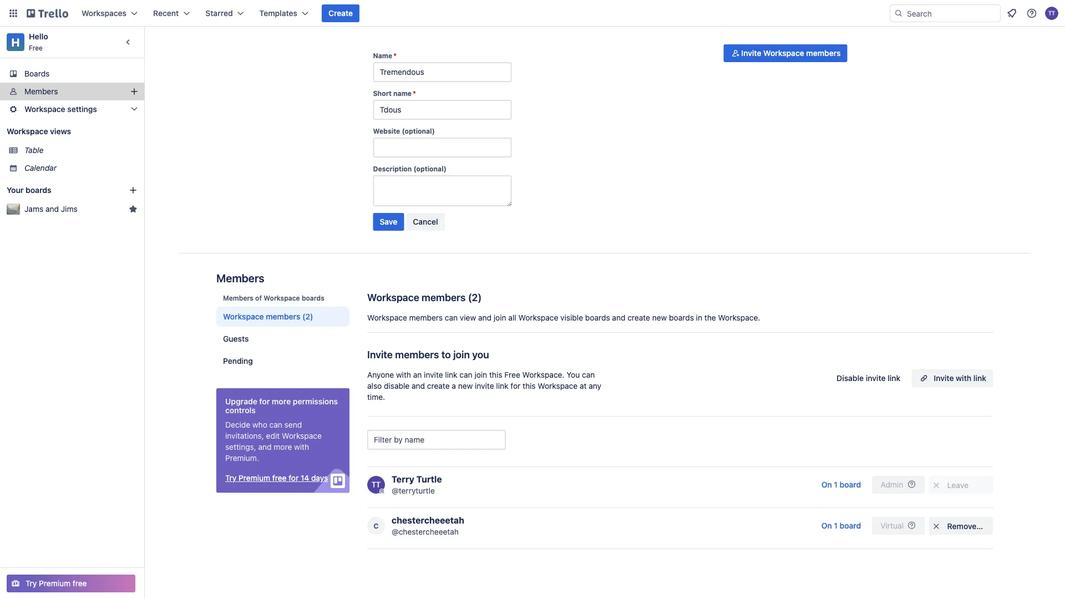 Task type: describe. For each thing, give the bounding box(es) containing it.
members inside 'link'
[[24, 87, 58, 96]]

premium.
[[225, 454, 259, 463]]

website (optional)
[[373, 127, 435, 135]]

(optional) for website (optional)
[[402, 127, 435, 135]]

members link
[[0, 83, 144, 100]]

upgrade for more permissions controls decide who can send invitations, edit workspace settings, and more with premium.
[[225, 397, 338, 463]]

link inside disable invite link button
[[888, 374, 901, 383]]

who
[[252, 420, 267, 429]]

upgrade
[[225, 397, 257, 406]]

Filter by name text field
[[367, 430, 506, 450]]

1 horizontal spatial create
[[628, 313, 650, 322]]

2
[[472, 291, 478, 303]]

hello
[[29, 32, 48, 41]]

anyone with an invite link can join this free workspace. you can also disable and create a new invite link for this workspace at any time.
[[367, 370, 601, 402]]

)
[[478, 291, 482, 303]]

try premium free button
[[7, 575, 135, 592]]

your
[[7, 186, 24, 195]]

workspace settings
[[24, 105, 97, 114]]

with inside upgrade for more permissions controls decide who can send invitations, edit workspace settings, and more with premium.
[[294, 442, 309, 452]]

workspaces button
[[75, 4, 144, 22]]

( 2 )
[[468, 291, 482, 303]]

also
[[367, 381, 382, 391]]

to
[[441, 348, 451, 360]]

2 vertical spatial members
[[223, 294, 253, 302]]

boards left in
[[669, 313, 694, 322]]

visible
[[560, 313, 583, 322]]

guests link
[[216, 329, 349, 349]]

you
[[567, 370, 580, 379]]

jams and jims
[[24, 204, 77, 214]]

0 horizontal spatial this
[[489, 370, 502, 379]]

workspace navigation collapse icon image
[[121, 34, 136, 50]]

workspace members can view and join all workspace visible boards and create new boards in the workspace.
[[367, 313, 760, 322]]

cancel button
[[406, 213, 445, 231]]

create button
[[322, 4, 360, 22]]

leave
[[947, 481, 969, 490]]

short
[[373, 89, 392, 97]]

h link
[[7, 33, 24, 51]]

1 horizontal spatial workspace.
[[718, 313, 760, 322]]

boards link
[[0, 65, 144, 83]]

and inside "link"
[[45, 204, 59, 214]]

add board image
[[129, 186, 138, 195]]

terry turtle @terryturtle
[[392, 474, 442, 495]]

try for try premium free
[[26, 579, 37, 588]]

jams
[[24, 204, 43, 214]]

1 horizontal spatial new
[[652, 313, 667, 322]]

templates button
[[253, 4, 315, 22]]

terry
[[392, 474, 414, 485]]

invite with link button
[[912, 369, 993, 387]]

workspace. inside anyone with an invite link can join this free workspace. you can also disable and create a new invite link for this workspace at any time.
[[522, 370, 564, 379]]

name
[[393, 89, 412, 97]]

1 vertical spatial join
[[453, 348, 470, 360]]

14
[[301, 473, 309, 483]]

back to home image
[[27, 4, 68, 22]]

1 horizontal spatial workspace members
[[367, 291, 466, 303]]

virtual button
[[872, 517, 925, 535]]

send
[[284, 420, 302, 429]]

starred
[[205, 9, 233, 18]]

search image
[[894, 9, 903, 18]]

free inside anyone with an invite link can join this free workspace. you can also disable and create a new invite link for this workspace at any time.
[[504, 370, 520, 379]]

days
[[311, 473, 328, 483]]

and inside anyone with an invite link can join this free workspace. you can also disable and create a new invite link for this workspace at any time.
[[412, 381, 425, 391]]

invitations,
[[225, 431, 264, 440]]

jams and jims link
[[24, 204, 124, 215]]

decide
[[225, 420, 250, 429]]

(
[[468, 291, 472, 303]]

disable invite link button
[[830, 369, 907, 387]]

virtual
[[881, 521, 904, 530]]

boards right visible
[[585, 313, 610, 322]]

recent button
[[146, 4, 197, 22]]

1 horizontal spatial this
[[523, 381, 536, 391]]

(optional) for description (optional)
[[414, 165, 446, 173]]

0 vertical spatial *
[[393, 52, 397, 59]]

anyone
[[367, 370, 394, 379]]

sm image for invite workspace members button
[[730, 48, 741, 59]]

workspaces
[[82, 9, 127, 18]]

on for terry turtle
[[821, 480, 832, 489]]

invite for invite workspace members
[[741, 49, 761, 58]]

workspace inside upgrade for more permissions controls decide who can send invitations, edit workspace settings, and more with premium.
[[282, 431, 322, 440]]

admin button
[[872, 476, 925, 494]]

invite workspace members
[[741, 49, 841, 58]]

of
[[255, 294, 262, 302]]

1 vertical spatial more
[[274, 442, 292, 452]]

a
[[452, 381, 456, 391]]

boards up (2)
[[302, 294, 324, 302]]

guests
[[223, 334, 249, 343]]

disable invite link
[[837, 374, 901, 383]]

for inside upgrade for more permissions controls decide who can send invitations, edit workspace settings, and more with premium.
[[259, 397, 270, 406]]

an
[[413, 370, 422, 379]]

h
[[11, 36, 20, 49]]

workspace inside button
[[763, 49, 804, 58]]

1 vertical spatial members
[[216, 271, 264, 284]]

cancel
[[413, 217, 438, 226]]

table link
[[24, 145, 138, 156]]

this member is an admin of this workspace. image
[[379, 489, 384, 494]]

calendar link
[[24, 163, 138, 174]]

create
[[328, 9, 353, 18]]

jims
[[61, 204, 77, 214]]

on for chestercheeetah
[[821, 521, 832, 530]]

settings,
[[225, 442, 256, 452]]

your boards
[[7, 186, 51, 195]]

can left view at bottom
[[445, 313, 458, 322]]

sm image
[[931, 480, 942, 491]]

Search field
[[903, 5, 1000, 22]]

0 notifications image
[[1005, 7, 1019, 20]]



Task type: vqa. For each thing, say whether or not it's contained in the screenshot.
bottom sm image
yes



Task type: locate. For each thing, give the bounding box(es) containing it.
sm image for remove… link
[[931, 521, 942, 532]]

1 on 1 board link from the top
[[815, 476, 868, 494]]

0 vertical spatial free
[[272, 473, 287, 483]]

board for terry turtle
[[840, 480, 861, 489]]

more up send
[[272, 397, 291, 406]]

1 for chestercheeetah
[[834, 521, 838, 530]]

0 horizontal spatial sm image
[[730, 48, 741, 59]]

create inside anyone with an invite link can join this free workspace. you can also disable and create a new invite link for this workspace at any time.
[[427, 381, 450, 391]]

primary element
[[0, 0, 1065, 27]]

settings
[[67, 105, 97, 114]]

templates
[[259, 9, 297, 18]]

join inside anyone with an invite link can join this free workspace. you can also disable and create a new invite link for this workspace at any time.
[[475, 370, 487, 379]]

free
[[29, 44, 43, 52], [504, 370, 520, 379]]

2 horizontal spatial invite
[[866, 374, 886, 383]]

premium for try premium free for 14 days
[[239, 473, 270, 483]]

link inside invite with link button
[[974, 374, 986, 383]]

description
[[373, 165, 412, 173]]

join right to
[[453, 348, 470, 360]]

0 vertical spatial more
[[272, 397, 291, 406]]

boards
[[26, 186, 51, 195], [302, 294, 324, 302], [585, 313, 610, 322], [669, 313, 694, 322]]

website
[[373, 127, 400, 135]]

new inside anyone with an invite link can join this free workspace. you can also disable and create a new invite link for this workspace at any time.
[[458, 381, 473, 391]]

boards
[[24, 69, 50, 78]]

1 horizontal spatial free
[[272, 473, 287, 483]]

1 vertical spatial this
[[523, 381, 536, 391]]

on 1 board for chestercheeetah
[[821, 521, 861, 530]]

terry turtle (terryturtle) image
[[1045, 7, 1058, 20]]

on 1 board for terry turtle
[[821, 480, 861, 489]]

controls
[[225, 406, 256, 415]]

with for invite
[[956, 374, 971, 383]]

1 board from the top
[[840, 480, 861, 489]]

view
[[460, 313, 476, 322]]

on 1 board link for chestercheeetah
[[815, 517, 868, 535]]

remove… link
[[929, 517, 993, 535]]

2 horizontal spatial join
[[494, 313, 506, 322]]

and down 'edit'
[[258, 442, 272, 452]]

0 vertical spatial on
[[821, 480, 832, 489]]

members left of
[[223, 294, 253, 302]]

0 horizontal spatial for
[[259, 397, 270, 406]]

starred icon image
[[129, 205, 138, 214]]

1 horizontal spatial with
[[396, 370, 411, 379]]

boards inside 'element'
[[26, 186, 51, 195]]

admin
[[881, 480, 903, 489]]

invite workspace members button
[[724, 44, 847, 62]]

invite right an
[[424, 370, 443, 379]]

free inside hello free
[[29, 44, 43, 52]]

starred button
[[199, 4, 251, 22]]

1 vertical spatial invite
[[367, 348, 393, 360]]

permissions
[[293, 397, 338, 406]]

1 horizontal spatial join
[[475, 370, 487, 379]]

0 vertical spatial premium
[[239, 473, 270, 483]]

on 1 board link left admin
[[815, 476, 868, 494]]

board left virtual
[[840, 521, 861, 530]]

and right visible
[[612, 313, 625, 322]]

1 vertical spatial for
[[259, 397, 270, 406]]

0 vertical spatial free
[[29, 44, 43, 52]]

new left in
[[652, 313, 667, 322]]

1 vertical spatial on 1 board
[[821, 521, 861, 530]]

2 board from the top
[[840, 521, 861, 530]]

chestercheeetah @chestercheeetah
[[392, 515, 464, 536]]

0 horizontal spatial new
[[458, 381, 473, 391]]

new right a
[[458, 381, 473, 391]]

invite with link
[[934, 374, 986, 383]]

in
[[696, 313, 702, 322]]

free for try premium free for 14 days
[[272, 473, 287, 483]]

@terryturtle
[[392, 486, 435, 495]]

1 vertical spatial on 1 board link
[[815, 517, 868, 535]]

0 horizontal spatial invite
[[424, 370, 443, 379]]

1 vertical spatial new
[[458, 381, 473, 391]]

can up 'edit'
[[269, 420, 282, 429]]

0 horizontal spatial invite
[[367, 348, 393, 360]]

any
[[589, 381, 601, 391]]

this
[[489, 370, 502, 379], [523, 381, 536, 391]]

and inside upgrade for more permissions controls decide who can send invitations, edit workspace settings, and more with premium.
[[258, 442, 272, 452]]

members inside button
[[806, 49, 841, 58]]

try premium free
[[26, 579, 87, 588]]

1 vertical spatial on
[[821, 521, 832, 530]]

with
[[396, 370, 411, 379], [956, 374, 971, 383], [294, 442, 309, 452]]

more
[[272, 397, 291, 406], [274, 442, 292, 452]]

on 1 board left virtual
[[821, 521, 861, 530]]

can up at
[[582, 370, 595, 379]]

your boards with 1 items element
[[7, 184, 112, 197]]

sm image
[[730, 48, 741, 59], [931, 521, 942, 532]]

members down the boards on the left
[[24, 87, 58, 96]]

on 1 board left admin
[[821, 480, 861, 489]]

0 horizontal spatial premium
[[39, 579, 71, 588]]

0 vertical spatial this
[[489, 370, 502, 379]]

on 1 board link
[[815, 476, 868, 494], [815, 517, 868, 535]]

chestercheeetah
[[392, 515, 464, 526]]

2 vertical spatial for
[[289, 473, 299, 483]]

turtle
[[416, 474, 442, 485]]

1 vertical spatial board
[[840, 521, 861, 530]]

0 vertical spatial on 1 board link
[[815, 476, 868, 494]]

1 vertical spatial create
[[427, 381, 450, 391]]

name
[[373, 52, 392, 59]]

0 horizontal spatial try
[[26, 579, 37, 588]]

1 for terry turtle
[[834, 480, 838, 489]]

0 vertical spatial board
[[840, 480, 861, 489]]

c
[[374, 522, 379, 530]]

@chestercheeetah
[[392, 527, 459, 536]]

1 vertical spatial sm image
[[931, 521, 942, 532]]

0 horizontal spatial *
[[393, 52, 397, 59]]

2 horizontal spatial invite
[[934, 374, 954, 383]]

for inside button
[[289, 473, 299, 483]]

join down the you
[[475, 370, 487, 379]]

2 on 1 board from the top
[[821, 521, 861, 530]]

workspace settings button
[[0, 100, 144, 118]]

0 vertical spatial sm image
[[730, 48, 741, 59]]

members
[[806, 49, 841, 58], [422, 291, 466, 303], [266, 312, 300, 321], [409, 313, 443, 322], [395, 348, 439, 360]]

try premium free for 14 days
[[225, 473, 328, 483]]

1 horizontal spatial *
[[413, 89, 416, 97]]

1 1 from the top
[[834, 480, 838, 489]]

on 1 board link for terry turtle
[[815, 476, 868, 494]]

None text field
[[373, 100, 512, 120], [373, 138, 512, 158], [373, 100, 512, 120], [373, 138, 512, 158]]

0 horizontal spatial free
[[73, 579, 87, 588]]

1 on from the top
[[821, 480, 832, 489]]

None text field
[[373, 62, 512, 82], [373, 175, 512, 206], [373, 62, 512, 82], [373, 175, 512, 206]]

premium
[[239, 473, 270, 483], [39, 579, 71, 588]]

recent
[[153, 9, 179, 18]]

hello free
[[29, 32, 48, 52]]

1 vertical spatial premium
[[39, 579, 71, 588]]

at
[[580, 381, 587, 391]]

1 horizontal spatial try
[[225, 473, 237, 483]]

pending
[[223, 356, 253, 366]]

try
[[225, 473, 237, 483], [26, 579, 37, 588]]

can
[[445, 313, 458, 322], [460, 370, 472, 379], [582, 370, 595, 379], [269, 420, 282, 429]]

save button
[[373, 213, 404, 231]]

can down the you
[[460, 370, 472, 379]]

*
[[393, 52, 397, 59], [413, 89, 416, 97]]

and left jims
[[45, 204, 59, 214]]

2 on 1 board link from the top
[[815, 517, 868, 535]]

2 vertical spatial join
[[475, 370, 487, 379]]

0 vertical spatial workspace members
[[367, 291, 466, 303]]

1 vertical spatial free
[[73, 579, 87, 588]]

(optional)
[[402, 127, 435, 135], [414, 165, 446, 173]]

hello link
[[29, 32, 48, 41]]

0 vertical spatial for
[[511, 381, 520, 391]]

1 vertical spatial *
[[413, 89, 416, 97]]

invite right a
[[475, 381, 494, 391]]

0 vertical spatial (optional)
[[402, 127, 435, 135]]

workspace inside anyone with an invite link can join this free workspace. you can also disable and create a new invite link for this workspace at any time.
[[538, 381, 578, 391]]

try for try premium free for 14 days
[[225, 473, 237, 483]]

save
[[380, 217, 397, 226]]

0 vertical spatial on 1 board
[[821, 480, 861, 489]]

workspace members down of
[[223, 312, 300, 321]]

1 vertical spatial workspace members
[[223, 312, 300, 321]]

join left all
[[494, 313, 506, 322]]

invite inside button
[[866, 374, 886, 383]]

1 horizontal spatial invite
[[741, 49, 761, 58]]

more down 'edit'
[[274, 442, 292, 452]]

(optional) right website
[[402, 127, 435, 135]]

create
[[628, 313, 650, 322], [427, 381, 450, 391]]

1 horizontal spatial premium
[[239, 473, 270, 483]]

0 horizontal spatial with
[[294, 442, 309, 452]]

workspace. right the the
[[718, 313, 760, 322]]

0 vertical spatial 1
[[834, 480, 838, 489]]

0 horizontal spatial workspace members
[[223, 312, 300, 321]]

workspace. left you
[[522, 370, 564, 379]]

the
[[704, 313, 716, 322]]

1 vertical spatial workspace.
[[522, 370, 564, 379]]

with for anyone
[[396, 370, 411, 379]]

name *
[[373, 52, 397, 59]]

0 horizontal spatial workspace.
[[522, 370, 564, 379]]

all
[[508, 313, 516, 322]]

leave link
[[929, 476, 993, 494]]

1
[[834, 480, 838, 489], [834, 521, 838, 530]]

on 1 board link left virtual
[[815, 517, 868, 535]]

1 vertical spatial 1
[[834, 521, 838, 530]]

with inside anyone with an invite link can join this free workspace. you can also disable and create a new invite link for this workspace at any time.
[[396, 370, 411, 379]]

short name *
[[373, 89, 416, 97]]

link
[[445, 370, 457, 379], [888, 374, 901, 383], [974, 374, 986, 383], [496, 381, 508, 391]]

calendar
[[24, 163, 57, 173]]

and
[[45, 204, 59, 214], [478, 313, 492, 322], [612, 313, 625, 322], [412, 381, 425, 391], [258, 442, 272, 452]]

workspace members left the (
[[367, 291, 466, 303]]

2 on from the top
[[821, 521, 832, 530]]

on
[[821, 480, 832, 489], [821, 521, 832, 530]]

remove…
[[947, 522, 983, 531]]

members up of
[[216, 271, 264, 284]]

1 on 1 board from the top
[[821, 480, 861, 489]]

2 horizontal spatial for
[[511, 381, 520, 391]]

and down an
[[412, 381, 425, 391]]

invite members to join you
[[367, 348, 489, 360]]

0 horizontal spatial free
[[29, 44, 43, 52]]

disable
[[384, 381, 410, 391]]

boards up jams
[[26, 186, 51, 195]]

2 horizontal spatial with
[[956, 374, 971, 383]]

free for try premium free
[[73, 579, 87, 588]]

1 horizontal spatial invite
[[475, 381, 494, 391]]

1 horizontal spatial sm image
[[931, 521, 942, 532]]

0 vertical spatial workspace.
[[718, 313, 760, 322]]

0 horizontal spatial create
[[427, 381, 450, 391]]

0 vertical spatial join
[[494, 313, 506, 322]]

organizationdetailform element
[[373, 51, 512, 235]]

workspace
[[763, 49, 804, 58], [24, 105, 65, 114], [7, 127, 48, 136], [367, 291, 419, 303], [264, 294, 300, 302], [223, 312, 264, 321], [367, 313, 407, 322], [518, 313, 558, 322], [538, 381, 578, 391], [282, 431, 322, 440]]

and right view at bottom
[[478, 313, 492, 322]]

1 horizontal spatial for
[[289, 473, 299, 483]]

0 vertical spatial create
[[628, 313, 650, 322]]

can inside upgrade for more permissions controls decide who can send invitations, edit workspace settings, and more with premium.
[[269, 420, 282, 429]]

members of workspace boards
[[223, 294, 324, 302]]

workspace views
[[7, 127, 71, 136]]

sm image inside remove… link
[[931, 521, 942, 532]]

you
[[472, 348, 489, 360]]

invite right disable
[[866, 374, 886, 383]]

sm image inside invite workspace members button
[[730, 48, 741, 59]]

0 vertical spatial try
[[225, 473, 237, 483]]

description (optional)
[[373, 165, 446, 173]]

try premium free for 14 days button
[[225, 473, 328, 484]]

board for chestercheeetah
[[840, 521, 861, 530]]

board left admin
[[840, 480, 861, 489]]

pending link
[[216, 351, 349, 371]]

0 vertical spatial invite
[[741, 49, 761, 58]]

premium for try premium free
[[39, 579, 71, 588]]

workspace members
[[367, 291, 466, 303], [223, 312, 300, 321]]

with inside button
[[956, 374, 971, 383]]

invite for invite with link
[[934, 374, 954, 383]]

0 vertical spatial new
[[652, 313, 667, 322]]

workspace inside popup button
[[24, 105, 65, 114]]

invite for invite members to join you
[[367, 348, 393, 360]]

1 vertical spatial (optional)
[[414, 165, 446, 173]]

table
[[24, 146, 44, 155]]

edit
[[266, 431, 280, 440]]

(optional) right description
[[414, 165, 446, 173]]

0 vertical spatial members
[[24, 87, 58, 96]]

open information menu image
[[1026, 8, 1037, 19]]

2 1 from the top
[[834, 521, 838, 530]]

2 vertical spatial invite
[[934, 374, 954, 383]]

1 vertical spatial try
[[26, 579, 37, 588]]

1 horizontal spatial free
[[504, 370, 520, 379]]

1 vertical spatial free
[[504, 370, 520, 379]]

0 horizontal spatial join
[[453, 348, 470, 360]]

for inside anyone with an invite link can join this free workspace. you can also disable and create a new invite link for this workspace at any time.
[[511, 381, 520, 391]]

time.
[[367, 392, 385, 402]]

workspace.
[[718, 313, 760, 322], [522, 370, 564, 379]]



